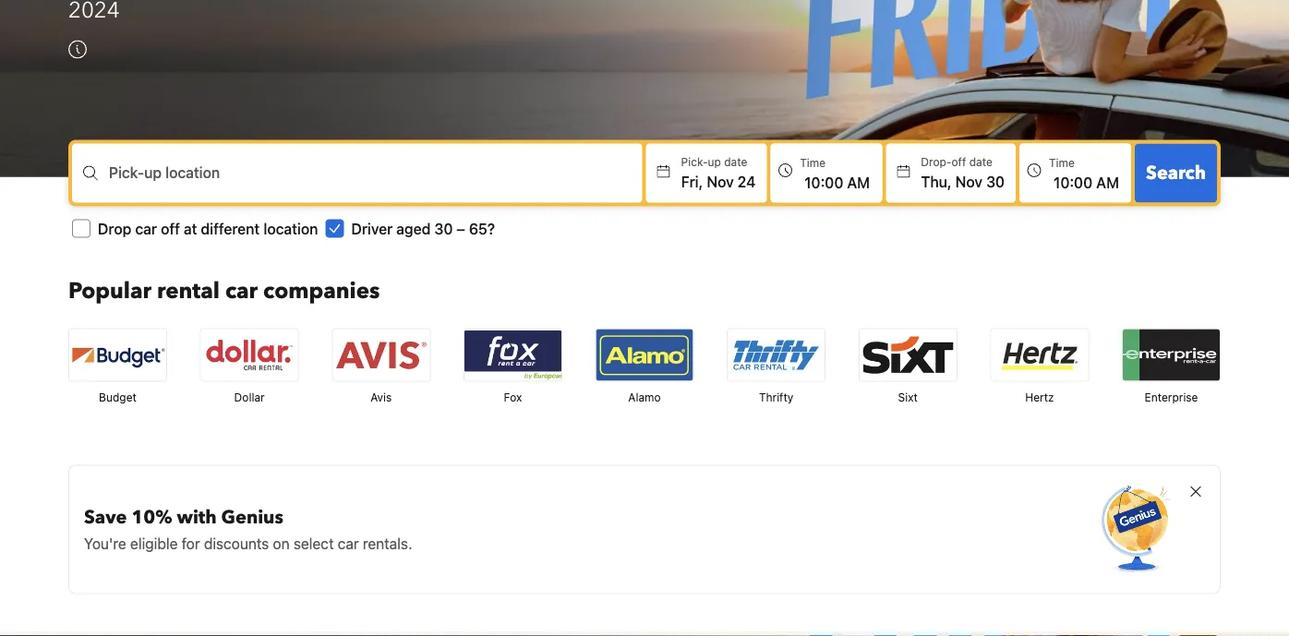 Task type: describe. For each thing, give the bounding box(es) containing it.
–
[[457, 220, 465, 237]]

alamo
[[629, 391, 661, 404]]

sixt
[[899, 391, 918, 404]]

rentals.
[[363, 535, 413, 552]]

eligible
[[130, 535, 178, 552]]

car inside save 10% with genius you're eligible for discounts on select car rentals.
[[338, 535, 359, 552]]

pick- for pick-up location
[[109, 163, 144, 181]]

alamo logo image
[[596, 329, 693, 381]]

select
[[294, 535, 334, 552]]

save
[[84, 505, 127, 530]]

popular rental car companies
[[68, 276, 380, 307]]

dollar
[[234, 391, 265, 404]]

1 vertical spatial off
[[161, 220, 180, 237]]

65?
[[469, 220, 495, 237]]

pick-up date fri, nov 24
[[681, 155, 756, 190]]

Pick-up location field
[[109, 173, 643, 195]]

you're
[[84, 535, 126, 552]]

search
[[1147, 160, 1207, 186]]

1 horizontal spatial location
[[264, 220, 318, 237]]

hertz
[[1026, 391, 1055, 404]]

save 10% with genius you're eligible for discounts on select car rentals.
[[84, 505, 413, 552]]

0 vertical spatial location
[[165, 163, 220, 181]]

dollar logo image
[[201, 329, 298, 381]]

fox logo image
[[465, 329, 562, 381]]

thrifty logo image
[[728, 329, 825, 381]]

for
[[182, 535, 200, 552]]

on
[[273, 535, 290, 552]]

driver aged 30 – 65?
[[351, 220, 495, 237]]

0 horizontal spatial car
[[135, 220, 157, 237]]

nov for 24
[[707, 173, 734, 190]]

genius
[[221, 505, 283, 530]]

discounts
[[204, 535, 269, 552]]

thrifty
[[759, 391, 794, 404]]

with
[[177, 505, 217, 530]]

budget logo image
[[69, 329, 166, 381]]

24
[[738, 173, 756, 190]]

0 horizontal spatial 30
[[435, 220, 453, 237]]

up for date
[[708, 155, 721, 168]]

10%
[[132, 505, 172, 530]]

30 inside drop-off date thu, nov 30
[[987, 173, 1005, 190]]

search button
[[1136, 143, 1218, 203]]

1 horizontal spatial car
[[225, 276, 258, 307]]

pick- for pick-up date fri, nov 24
[[681, 155, 708, 168]]



Task type: locate. For each thing, give the bounding box(es) containing it.
avis logo image
[[333, 329, 430, 381]]

1 horizontal spatial date
[[970, 155, 993, 168]]

nov right thu,
[[956, 173, 983, 190]]

off left at
[[161, 220, 180, 237]]

0 vertical spatial car
[[135, 220, 157, 237]]

fox
[[504, 391, 522, 404]]

date inside the pick-up date fri, nov 24
[[725, 155, 748, 168]]

30 left – at the top left of the page
[[435, 220, 453, 237]]

pick- inside the pick-up date fri, nov 24
[[681, 155, 708, 168]]

up for location
[[144, 163, 162, 181]]

nov left 24
[[707, 173, 734, 190]]

0 horizontal spatial nov
[[707, 173, 734, 190]]

1 vertical spatial location
[[264, 220, 318, 237]]

car
[[135, 220, 157, 237], [225, 276, 258, 307], [338, 535, 359, 552]]

2 horizontal spatial car
[[338, 535, 359, 552]]

different
[[201, 220, 260, 237]]

aged
[[397, 220, 431, 237]]

drop-
[[921, 155, 952, 168]]

rental
[[157, 276, 220, 307]]

0 vertical spatial off
[[952, 155, 967, 168]]

sixt logo image
[[860, 329, 957, 381]]

1 date from the left
[[725, 155, 748, 168]]

1 horizontal spatial pick-
[[681, 155, 708, 168]]

location right different
[[264, 220, 318, 237]]

0 horizontal spatial date
[[725, 155, 748, 168]]

date for 24
[[725, 155, 748, 168]]

popular
[[68, 276, 152, 307]]

location
[[165, 163, 220, 181], [264, 220, 318, 237]]

date for 30
[[970, 155, 993, 168]]

0 vertical spatial 30
[[987, 173, 1005, 190]]

1 vertical spatial 30
[[435, 220, 453, 237]]

pick-
[[681, 155, 708, 168], [109, 163, 144, 181]]

1 vertical spatial car
[[225, 276, 258, 307]]

1 horizontal spatial off
[[952, 155, 967, 168]]

pick-up location
[[109, 163, 220, 181]]

date inside drop-off date thu, nov 30
[[970, 155, 993, 168]]

date up 24
[[725, 155, 748, 168]]

thu,
[[921, 173, 952, 190]]

car right select
[[338, 535, 359, 552]]

nov for 30
[[956, 173, 983, 190]]

fri,
[[681, 173, 703, 190]]

0 horizontal spatial pick-
[[109, 163, 144, 181]]

1 nov from the left
[[707, 173, 734, 190]]

nov
[[707, 173, 734, 190], [956, 173, 983, 190]]

up
[[708, 155, 721, 168], [144, 163, 162, 181]]

car right rental
[[225, 276, 258, 307]]

companies
[[263, 276, 380, 307]]

pick- up drop
[[109, 163, 144, 181]]

pick- up fri, at right
[[681, 155, 708, 168]]

avis
[[371, 391, 392, 404]]

2 date from the left
[[970, 155, 993, 168]]

2 nov from the left
[[956, 173, 983, 190]]

at
[[184, 220, 197, 237]]

car right drop
[[135, 220, 157, 237]]

off
[[952, 155, 967, 168], [161, 220, 180, 237]]

0 horizontal spatial location
[[165, 163, 220, 181]]

hertz logo image
[[992, 329, 1089, 381]]

location up at
[[165, 163, 220, 181]]

date
[[725, 155, 748, 168], [970, 155, 993, 168]]

drop
[[98, 220, 131, 237]]

30 right thu,
[[987, 173, 1005, 190]]

drop car off at different location
[[98, 220, 318, 237]]

nov inside drop-off date thu, nov 30
[[956, 173, 983, 190]]

off inside drop-off date thu, nov 30
[[952, 155, 967, 168]]

0 horizontal spatial up
[[144, 163, 162, 181]]

budget
[[99, 391, 137, 404]]

2 vertical spatial car
[[338, 535, 359, 552]]

1 horizontal spatial nov
[[956, 173, 983, 190]]

drop-off date thu, nov 30
[[921, 155, 1005, 190]]

nov inside the pick-up date fri, nov 24
[[707, 173, 734, 190]]

0 horizontal spatial off
[[161, 220, 180, 237]]

1 horizontal spatial up
[[708, 155, 721, 168]]

enterprise
[[1145, 391, 1199, 404]]

30
[[987, 173, 1005, 190], [435, 220, 453, 237]]

enterprise logo image
[[1123, 329, 1220, 381]]

date right drop-
[[970, 155, 993, 168]]

see terms and conditions for more information image
[[68, 40, 87, 58], [68, 40, 87, 58]]

up inside the pick-up date fri, nov 24
[[708, 155, 721, 168]]

driver
[[351, 220, 393, 237]]

off up thu,
[[952, 155, 967, 168]]

1 horizontal spatial 30
[[987, 173, 1005, 190]]



Task type: vqa. For each thing, say whether or not it's contained in the screenshot.
right help
no



